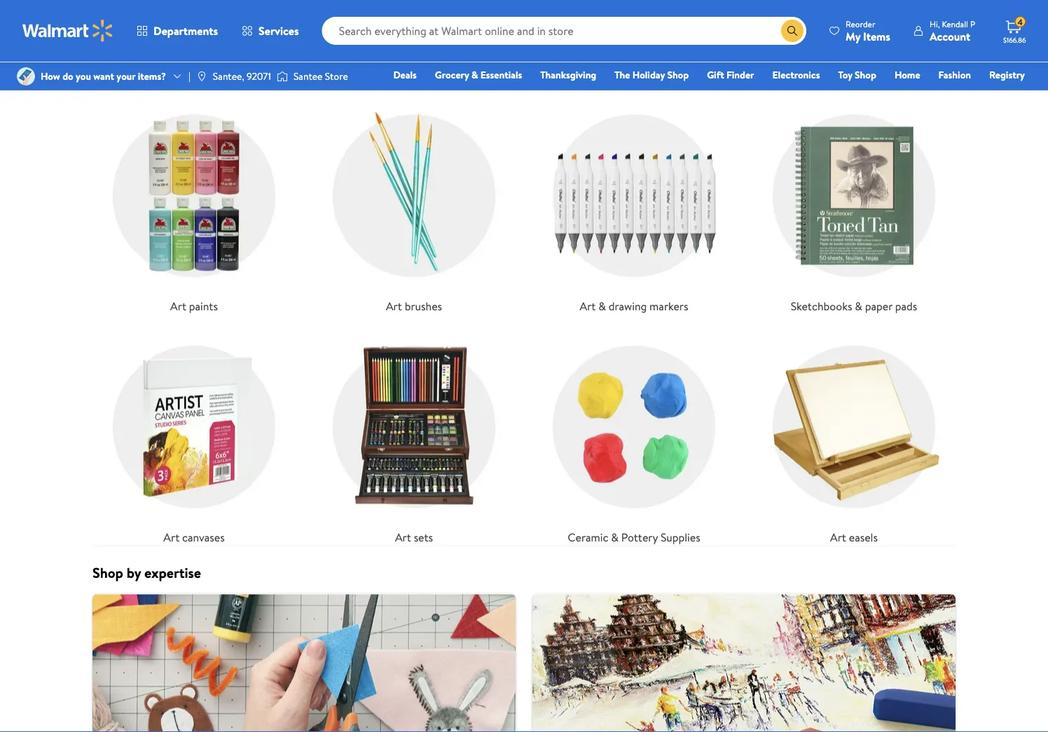 Task type: locate. For each thing, give the bounding box(es) containing it.
kendall
[[942, 18, 969, 30]]

gift finder
[[707, 68, 755, 82]]

art left brushes
[[386, 298, 402, 314]]

1 vertical spatial shipping
[[838, 20, 868, 32]]

art
[[170, 298, 186, 314], [386, 298, 402, 314], [580, 298, 596, 314], [164, 530, 180, 545], [395, 530, 411, 545], [831, 530, 847, 545]]

& for ceramic
[[611, 530, 619, 545]]

0 vertical spatial shipping
[[552, 5, 582, 17]]

art brushes link
[[313, 94, 516, 314]]

art left the drawing
[[580, 298, 596, 314]]

2 product group from the left
[[383, 0, 507, 42]]

art left easels
[[831, 530, 847, 545]]

thanksgiving link
[[534, 67, 603, 82]]

shop
[[93, 65, 123, 84], [668, 68, 689, 82], [855, 68, 877, 82], [93, 563, 123, 583]]

1 horizontal spatial shipping
[[838, 20, 868, 32]]

list
[[84, 83, 965, 546], [84, 594, 965, 733]]

& left pottery
[[611, 530, 619, 545]]

day left my
[[824, 20, 836, 32]]

list item
[[84, 594, 524, 733], [524, 594, 965, 733]]

walmart+
[[984, 88, 1026, 101]]

sketchbooks
[[791, 298, 853, 314]]

art left canvases
[[164, 530, 180, 545]]

&
[[472, 68, 478, 82], [599, 298, 606, 314], [855, 298, 863, 314], [611, 530, 619, 545]]

want
[[93, 69, 114, 83]]

 image for santee store
[[277, 69, 288, 83]]

1 vertical spatial day
[[824, 20, 836, 32]]

shop by expertise
[[93, 563, 201, 583]]

1 vertical spatial list
[[84, 594, 965, 733]]

ceramic & pottery supplies link
[[533, 326, 736, 546]]

brushes
[[405, 298, 442, 314]]

deals link
[[387, 67, 423, 82]]

art for art sets
[[395, 530, 411, 545]]

2 by from the top
[[127, 563, 141, 583]]

santee
[[294, 69, 323, 83]]

art for art brushes
[[386, 298, 402, 314]]

shop right the toy
[[855, 68, 877, 82]]

santee store
[[294, 69, 348, 83]]

debit
[[941, 88, 965, 101]]

0 vertical spatial by
[[127, 65, 141, 84]]

shop right "you"
[[93, 65, 123, 84]]

& for sketchbooks
[[855, 298, 863, 314]]

home
[[895, 68, 921, 82]]

1 vertical spatial by
[[127, 563, 141, 583]]

2 horizontal spatial  image
[[277, 69, 288, 83]]

1 by from the top
[[127, 65, 141, 84]]

0 vertical spatial list
[[84, 83, 965, 546]]

santee,
[[213, 69, 244, 83]]

finder
[[727, 68, 755, 82]]

pottery
[[622, 530, 658, 545]]

92071
[[247, 69, 271, 83]]

& left paper
[[855, 298, 863, 314]]

by for category
[[127, 65, 141, 84]]

 image right |
[[196, 71, 207, 82]]

markers
[[650, 298, 689, 314]]

toy
[[839, 68, 853, 82]]

grocery & essentials
[[435, 68, 522, 82]]

supplies
[[661, 530, 701, 545]]

0 horizontal spatial day
[[537, 5, 550, 17]]

product group up gift finder
[[671, 0, 795, 42]]

art brushes
[[386, 298, 442, 314]]

sketchbooks & paper pads
[[791, 298, 918, 314]]

how do you want your items?
[[41, 69, 166, 83]]

art easels link
[[753, 326, 956, 546]]

0 horizontal spatial  image
[[17, 67, 35, 86]]

4
[[1018, 16, 1023, 28]]

0 horizontal spatial product group
[[95, 0, 220, 42]]

0 horizontal spatial shipping
[[552, 5, 582, 17]]

art for art paints
[[170, 298, 186, 314]]

art for art easels
[[831, 530, 847, 545]]

account
[[930, 28, 971, 44]]

art & drawing markers link
[[533, 94, 736, 314]]

& right grocery
[[472, 68, 478, 82]]

 image left how
[[17, 67, 35, 86]]

day for 2-
[[537, 5, 550, 17]]

 image for how do you want your items?
[[17, 67, 35, 86]]

& left the drawing
[[599, 298, 606, 314]]

you
[[76, 69, 91, 83]]

one
[[918, 88, 939, 101]]

by left expertise on the bottom
[[127, 563, 141, 583]]

1 horizontal spatial  image
[[196, 71, 207, 82]]

0 vertical spatial day
[[537, 5, 550, 17]]

pickup
[[242, 22, 266, 34]]

delivery
[[275, 22, 305, 34]]

art left paints on the top left
[[170, 298, 186, 314]]

my
[[846, 28, 861, 44]]

walmart+ link
[[977, 87, 1032, 102]]

art sets link
[[313, 326, 516, 546]]

1 list from the top
[[84, 83, 965, 546]]

ceramic & pottery supplies
[[568, 530, 701, 545]]

electronics
[[773, 68, 820, 82]]

shop right holiday
[[668, 68, 689, 82]]

shipping
[[552, 5, 582, 17], [838, 20, 868, 32]]

 image
[[17, 67, 35, 86], [277, 69, 288, 83], [196, 71, 207, 82]]

sets
[[414, 530, 433, 545]]

shipping for 1-day shipping
[[838, 20, 868, 32]]

1 list item from the left
[[84, 594, 524, 733]]

by right want at the top left of page
[[127, 65, 141, 84]]

one debit link
[[912, 87, 972, 102]]

1 horizontal spatial product group
[[383, 0, 507, 42]]

drawing
[[609, 298, 647, 314]]

2 list item from the left
[[524, 594, 965, 733]]

shop inside 'link'
[[668, 68, 689, 82]]

holiday
[[633, 68, 665, 82]]

day up walmart site-wide search field
[[537, 5, 550, 17]]

toy shop link
[[832, 67, 883, 82]]

how
[[41, 69, 60, 83]]

product group
[[95, 0, 220, 42], [383, 0, 507, 42], [671, 0, 795, 42]]

1 horizontal spatial day
[[824, 20, 836, 32]]

art paints link
[[93, 94, 296, 314]]

list containing art paints
[[84, 83, 965, 546]]

grocery
[[435, 68, 469, 82]]

hi,
[[930, 18, 940, 30]]

fashion link
[[933, 67, 978, 82]]

2-day shipping
[[530, 5, 582, 17]]

2 horizontal spatial product group
[[671, 0, 795, 42]]

product group up grocery
[[383, 0, 507, 42]]

 image for santee, 92071
[[196, 71, 207, 82]]

day
[[537, 5, 550, 17], [824, 20, 836, 32]]

Search search field
[[322, 17, 807, 45]]

art left 'sets'
[[395, 530, 411, 545]]

canvases
[[182, 530, 225, 545]]

2-
[[530, 5, 538, 17]]

product group up shop by category
[[95, 0, 220, 42]]

 image right the 92071
[[277, 69, 288, 83]]

by
[[127, 65, 141, 84], [127, 563, 141, 583]]



Task type: describe. For each thing, give the bounding box(es) containing it.
pads
[[896, 298, 918, 314]]

gift
[[707, 68, 725, 82]]

items
[[864, 28, 891, 44]]

departments button
[[125, 14, 230, 48]]

see less button
[[923, 69, 956, 83]]

registry
[[990, 68, 1026, 82]]

expertise
[[144, 563, 201, 583]]

paints
[[189, 298, 218, 314]]

the holiday shop link
[[609, 67, 695, 82]]

grocery & essentials link
[[429, 67, 529, 82]]

$166.86
[[1004, 35, 1027, 45]]

3 product group from the left
[[671, 0, 795, 42]]

santee, 92071
[[213, 69, 271, 83]]

1-day shipping
[[818, 20, 868, 32]]

thanksgiving
[[541, 68, 597, 82]]

reorder my items
[[846, 18, 891, 44]]

toy shop
[[839, 68, 877, 82]]

essentials
[[481, 68, 522, 82]]

see
[[923, 69, 938, 83]]

art easels
[[831, 530, 878, 545]]

easels
[[849, 530, 878, 545]]

art canvases link
[[93, 326, 296, 546]]

your
[[117, 69, 136, 83]]

shop left expertise on the bottom
[[93, 563, 123, 583]]

art canvases
[[164, 530, 225, 545]]

art for art canvases
[[164, 530, 180, 545]]

& for art
[[599, 298, 606, 314]]

p
[[971, 18, 976, 30]]

day for 1-
[[824, 20, 836, 32]]

walmart image
[[22, 20, 114, 42]]

shop by category
[[93, 65, 199, 84]]

paper
[[866, 298, 893, 314]]

see less
[[923, 69, 956, 83]]

deals
[[394, 68, 417, 82]]

items?
[[138, 69, 166, 83]]

the holiday shop
[[615, 68, 689, 82]]

registry one debit
[[918, 68, 1026, 101]]

reorder
[[846, 18, 876, 30]]

gift finder link
[[701, 67, 761, 82]]

by for expertise
[[127, 563, 141, 583]]

registry link
[[983, 67, 1032, 82]]

shipping for 2-day shipping
[[552, 5, 582, 17]]

hi, kendall p account
[[930, 18, 976, 44]]

art for art & drawing markers
[[580, 298, 596, 314]]

1 product group from the left
[[95, 0, 220, 42]]

fashion
[[939, 68, 972, 82]]

home link
[[889, 67, 927, 82]]

|
[[189, 69, 191, 83]]

departments
[[154, 23, 218, 39]]

services
[[259, 23, 299, 39]]

electronics link
[[767, 67, 827, 82]]

2 list from the top
[[84, 594, 965, 733]]

sketchbooks & paper pads link
[[753, 94, 956, 314]]

category
[[144, 65, 199, 84]]

art paints
[[170, 298, 218, 314]]

less
[[941, 69, 956, 83]]

store
[[325, 69, 348, 83]]

art sets
[[395, 530, 433, 545]]

ceramic
[[568, 530, 609, 545]]

& for grocery
[[472, 68, 478, 82]]

search icon image
[[787, 25, 798, 36]]

art & drawing markers
[[580, 298, 689, 314]]

the
[[615, 68, 630, 82]]

Walmart Site-Wide search field
[[322, 17, 807, 45]]

services button
[[230, 14, 311, 48]]

do
[[62, 69, 73, 83]]



Task type: vqa. For each thing, say whether or not it's contained in the screenshot.
2nd by from the top
yes



